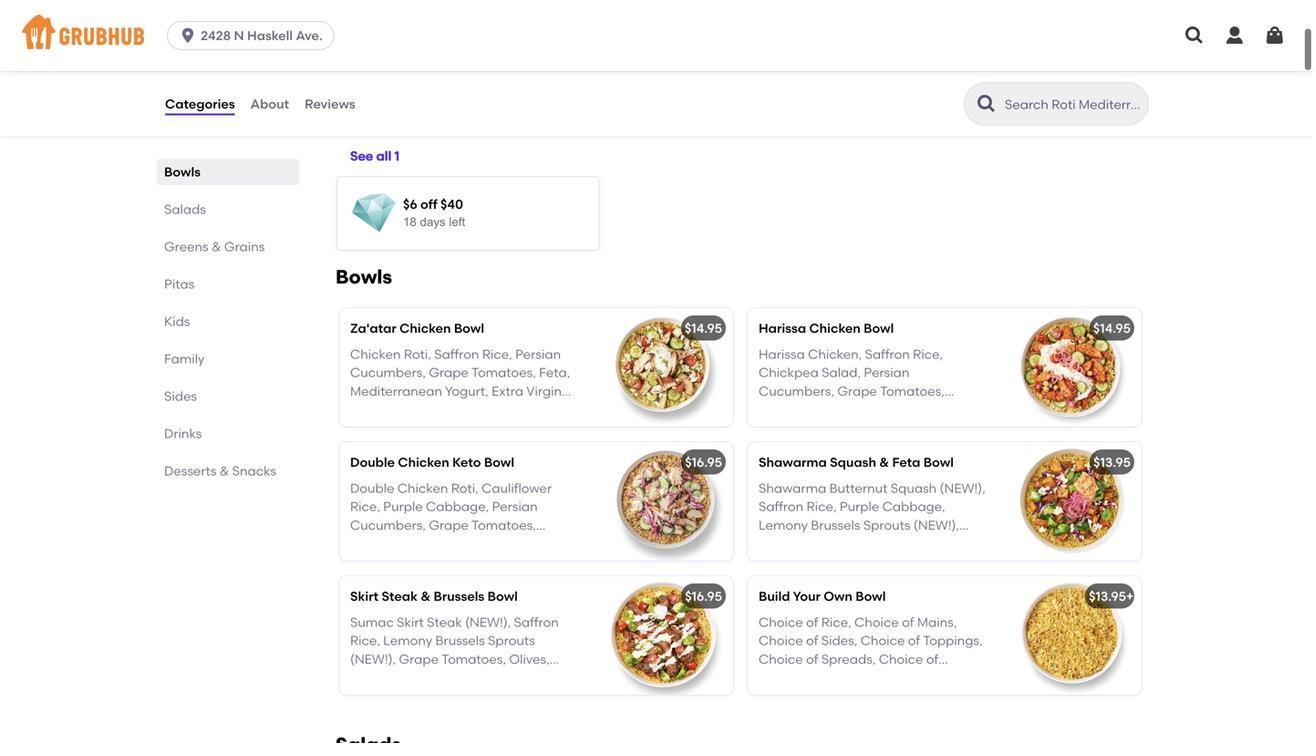Task type: describe. For each thing, give the bounding box(es) containing it.
svg image
[[1264, 25, 1286, 47]]

0 vertical spatial skirt
[[350, 589, 379, 604]]

18
[[403, 215, 417, 229]]

roti, inside chicken roti, saffron rice, persian cucumbers, grape tomatoes, feta, mediterranean yogurt, extra virgin olive oil, and roti spice
[[404, 347, 431, 362]]

chicken,
[[808, 347, 862, 362]]

pitas
[[164, 276, 195, 292]]

double chicken roti, cauliflower rice, purple cabbage, persian cucumbers, grape tomatoes, olives, tahini sauce, and roti spice
[[350, 481, 568, 552]]

of down your
[[806, 615, 819, 630]]

$16.95 for shawarma
[[685, 455, 723, 470]]

saffron for persian
[[865, 347, 910, 362]]

$16.95 for build
[[685, 589, 723, 604]]

shawarma squash & feta bowl
[[759, 455, 954, 470]]

about button
[[250, 71, 290, 137]]

snacks
[[232, 463, 276, 479]]

$13.95 for $13.95 +
[[1089, 589, 1127, 604]]

& left feta
[[880, 455, 890, 470]]

25–40
[[214, 12, 246, 25]]

0 vertical spatial bowls
[[164, 164, 201, 180]]

onions,
[[807, 402, 853, 418]]

steak inside sumac skirt steak (new!), saffron rice, lemony brussels sprouts (new!), grape tomatoes, olives, garlic sauce, and roti spice
[[427, 615, 462, 630]]

min
[[249, 12, 268, 25]]

skirt inside sumac skirt steak (new!), saffron rice, lemony brussels sprouts (new!), grape tomatoes, olives, garlic sauce, and roti spice
[[397, 615, 424, 630]]

tomatoes, inside double chicken roti, cauliflower rice, purple cabbage, persian cucumbers, grape tomatoes, olives, tahini sauce, and roti spice
[[472, 518, 536, 533]]

grape inside chicken roti, saffron rice, persian cucumbers, grape tomatoes, feta, mediterranean yogurt, extra virgin olive oil, and roti spice
[[429, 365, 469, 381]]

about
[[251, 96, 289, 112]]

2428 n haskell ave. button
[[167, 21, 342, 50]]

$13.95 for $13.95
[[1094, 455, 1131, 470]]

rewards image
[[352, 192, 396, 235]]

roti inside choice of rice, choice of mains, choice of sides, choice of toppings, choice of spreads, choice of sauces, and roti spice
[[838, 670, 862, 686]]

persian inside harissa chicken, saffron rice, chickpea salad, persian cucumbers, grape tomatoes, pickled onions, garlic sauce, and roti spice
[[864, 365, 910, 381]]

chicken roti, saffron rice, persian cucumbers, grape tomatoes, feta, mediterranean yogurt, extra virgin olive oil, and roti spice
[[350, 347, 570, 418]]

2428
[[201, 28, 231, 43]]

rice, inside sumac skirt steak (new!), saffron rice, lemony brussels sprouts (new!), grape tomatoes, olives, garlic sauce, and roti spice
[[350, 633, 380, 649]]

bowl up sprouts
[[488, 589, 518, 604]]

$6
[[403, 197, 418, 212]]

1 vertical spatial (new!),
[[350, 652, 396, 667]]

of down mains,
[[908, 633, 921, 649]]

sauce, inside sumac skirt steak (new!), saffron rice, lemony brussels sprouts (new!), grape tomatoes, olives, garlic sauce, and roti spice
[[391, 670, 433, 686]]

0 vertical spatial steak
[[382, 589, 418, 604]]

Search Roti Mediterranean Bowls, Salads & Pitas search field
[[1004, 96, 1143, 113]]

haskell
[[247, 28, 293, 43]]

sumac
[[350, 615, 394, 630]]

tomatoes, inside sumac skirt steak (new!), saffron rice, lemony brussels sprouts (new!), grape tomatoes, olives, garlic sauce, and roti spice
[[442, 652, 506, 667]]

spice inside chicken roti, saffron rice, persian cucumbers, grape tomatoes, feta, mediterranean yogurt, extra virgin olive oil, and roti spice
[[463, 402, 497, 418]]

roti, inside double chicken roti, cauliflower rice, purple cabbage, persian cucumbers, grape tomatoes, olives, tahini sauce, and roti spice
[[451, 481, 479, 496]]

2428 n haskell ave.
[[201, 28, 323, 43]]

days
[[420, 215, 446, 229]]

and inside chicken roti, saffron rice, persian cucumbers, grape tomatoes, feta, mediterranean yogurt, extra virgin olive oil, and roti spice
[[408, 402, 432, 418]]

ave.
[[296, 28, 323, 43]]

+
[[1127, 589, 1134, 604]]

family
[[164, 351, 205, 367]]

chicken for roti,
[[400, 321, 451, 336]]

cabbage,
[[426, 499, 489, 515]]

chicken inside double chicken roti, cauliflower rice, purple cabbage, persian cucumbers, grape tomatoes, olives, tahini sauce, and roti spice
[[398, 481, 448, 496]]

persian inside double chicken roti, cauliflower rice, purple cabbage, persian cucumbers, grape tomatoes, olives, tahini sauce, and roti spice
[[492, 499, 538, 515]]

spice inside double chicken roti, cauliflower rice, purple cabbage, persian cucumbers, grape tomatoes, olives, tahini sauce, and roti spice
[[533, 536, 568, 552]]

and inside choice of rice, choice of mains, choice of sides, choice of toppings, choice of spreads, choice of sauces, and roti spice
[[810, 670, 835, 686]]

rice, inside double chicken roti, cauliflower rice, purple cabbage, persian cucumbers, grape tomatoes, olives, tahini sauce, and roti spice
[[350, 499, 380, 515]]

categories
[[165, 96, 235, 112]]

rice, inside chicken roti, saffron rice, persian cucumbers, grape tomatoes, feta, mediterranean yogurt, extra virgin olive oil, and roti spice
[[482, 347, 512, 362]]

n
[[234, 28, 244, 43]]

grape inside harissa chicken, saffron rice, chickpea salad, persian cucumbers, grape tomatoes, pickled onions, garlic sauce, and roti spice
[[838, 384, 877, 399]]

shawarma squash & feta bowl image
[[1005, 443, 1142, 561]]

grains
[[224, 239, 265, 255]]

drinks
[[164, 426, 202, 442]]

sprouts
[[488, 633, 535, 649]]

persian inside chicken roti, saffron rice, persian cucumbers, grape tomatoes, feta, mediterranean yogurt, extra virgin olive oil, and roti spice
[[516, 347, 561, 362]]

garlic inside sumac skirt steak (new!), saffron rice, lemony brussels sprouts (new!), grape tomatoes, olives, garlic sauce, and roti spice
[[350, 670, 388, 686]]

feta,
[[539, 365, 570, 381]]

feta
[[893, 455, 921, 470]]

bowl right own
[[856, 589, 886, 604]]

reviews button
[[304, 71, 356, 137]]

double for double chicken roti, cauliflower rice, purple cabbage, persian cucumbers, grape tomatoes, olives, tahini sauce, and roti spice
[[350, 481, 395, 496]]

left
[[449, 215, 465, 229]]

spice inside choice of rice, choice of mains, choice of sides, choice of toppings, choice of spreads, choice of sauces, and roti spice
[[865, 670, 900, 686]]

cucumbers, inside chicken roti, saffron rice, persian cucumbers, grape tomatoes, feta, mediterranean yogurt, extra virgin olive oil, and roti spice
[[350, 365, 426, 381]]

brussels inside sumac skirt steak (new!), saffron rice, lemony brussels sprouts (new!), grape tomatoes, olives, garlic sauce, and roti spice
[[436, 633, 485, 649]]

all
[[376, 148, 392, 164]]

double chicken keto bowl
[[350, 455, 515, 470]]

kids
[[164, 314, 190, 329]]

& left grains
[[212, 239, 221, 255]]

bowl right feta
[[924, 455, 954, 470]]

see all 1 button
[[350, 140, 400, 173]]

grape inside sumac skirt steak (new!), saffron rice, lemony brussels sprouts (new!), grape tomatoes, olives, garlic sauce, and roti spice
[[399, 652, 439, 667]]

skirt steak & brussels bowl
[[350, 589, 518, 604]]

chickpea
[[759, 365, 819, 381]]

rice, inside harissa chicken, saffron rice, chickpea salad, persian cucumbers, grape tomatoes, pickled onions, garlic sauce, and roti spice
[[913, 347, 943, 362]]

rice, inside choice of rice, choice of mains, choice of sides, choice of toppings, choice of spreads, choice of sauces, and roti spice
[[822, 615, 852, 630]]

and inside double chicken roti, cauliflower rice, purple cabbage, persian cucumbers, grape tomatoes, olives, tahini sauce, and roti spice
[[479, 536, 503, 552]]

and inside harissa chicken, saffron rice, chickpea salad, persian cucumbers, grape tomatoes, pickled onions, garlic sauce, and roti spice
[[943, 402, 967, 418]]

choice of rice, choice of mains, choice of sides, choice of toppings, choice of spreads, choice of sauces, and roti spice
[[759, 615, 983, 686]]



Task type: vqa. For each thing, say whether or not it's contained in the screenshot.
REVIEWS
yes



Task type: locate. For each thing, give the bounding box(es) containing it.
roti
[[435, 402, 460, 418], [759, 421, 783, 436], [506, 536, 530, 552], [464, 670, 488, 686], [838, 670, 862, 686]]

own
[[824, 589, 853, 604]]

1 double from the top
[[350, 455, 395, 470]]

2 $16.95 from the top
[[685, 589, 723, 604]]

$40
[[441, 197, 463, 212]]

oil,
[[385, 402, 405, 418]]

shawarma
[[759, 455, 827, 470]]

cauliflower
[[482, 481, 552, 496]]

2 $14.95 from the left
[[1094, 321, 1131, 336]]

steak up sumac
[[382, 589, 418, 604]]

0 horizontal spatial $14.95
[[685, 321, 723, 336]]

bowls up za'atar
[[336, 266, 392, 289]]

0 horizontal spatial roti,
[[404, 347, 431, 362]]

sides
[[164, 389, 197, 404]]

main navigation navigation
[[0, 0, 1314, 71]]

& up lemony
[[421, 589, 431, 604]]

mains,
[[918, 615, 957, 630]]

1
[[395, 148, 400, 164]]

0 horizontal spatial olives,
[[350, 536, 391, 552]]

1 horizontal spatial skirt
[[397, 615, 424, 630]]

roti, up cabbage,
[[451, 481, 479, 496]]

olives, inside sumac skirt steak (new!), saffron rice, lemony brussels sprouts (new!), grape tomatoes, olives, garlic sauce, and roti spice
[[509, 652, 550, 667]]

of left sides,
[[806, 633, 819, 649]]

harissa chicken, saffron rice, chickpea salad, persian cucumbers, grape tomatoes, pickled onions, garlic sauce, and roti spice
[[759, 347, 967, 436]]

skirt up lemony
[[397, 615, 424, 630]]

persian down the cauliflower
[[492, 499, 538, 515]]

za'atar chicken bowl
[[350, 321, 484, 336]]

olive
[[350, 402, 381, 418]]

1 horizontal spatial garlic
[[857, 402, 894, 418]]

chicken for chicken
[[398, 455, 449, 470]]

build
[[759, 589, 791, 604]]

extra
[[492, 384, 524, 399]]

1 horizontal spatial saffron
[[514, 615, 559, 630]]

tomatoes, inside harissa chicken, saffron rice, chickpea salad, persian cucumbers, grape tomatoes, pickled onions, garlic sauce, and roti spice
[[880, 384, 945, 399]]

(new!), down sumac
[[350, 652, 396, 667]]

0 vertical spatial double
[[350, 455, 395, 470]]

za'atar chicken bowl image
[[597, 308, 733, 427]]

harissa inside harissa chicken, saffron rice, chickpea salad, persian cucumbers, grape tomatoes, pickled onions, garlic sauce, and roti spice
[[759, 347, 805, 362]]

chicken left keto
[[398, 455, 449, 470]]

chicken up chicken,
[[810, 321, 861, 336]]

$16.95 left shawarma on the bottom right of the page
[[685, 455, 723, 470]]

svg image inside 2428 n haskell ave. 'button'
[[179, 26, 197, 45]]

saffron up sprouts
[[514, 615, 559, 630]]

$13.95
[[1094, 455, 1131, 470], [1089, 589, 1127, 604]]

keto
[[453, 455, 481, 470]]

sauce,
[[897, 402, 939, 418], [433, 536, 476, 552], [391, 670, 433, 686]]

brussels
[[434, 589, 485, 604], [436, 633, 485, 649]]

sauce, inside double chicken roti, cauliflower rice, purple cabbage, persian cucumbers, grape tomatoes, olives, tahini sauce, and roti spice
[[433, 536, 476, 552]]

cucumbers, down chickpea
[[759, 384, 835, 399]]

$14.95
[[685, 321, 723, 336], [1094, 321, 1131, 336]]

1 vertical spatial brussels
[[436, 633, 485, 649]]

roti,
[[404, 347, 431, 362], [451, 481, 479, 496]]

saffron inside harissa chicken, saffron rice, chickpea salad, persian cucumbers, grape tomatoes, pickled onions, garlic sauce, and roti spice
[[865, 347, 910, 362]]

spice down spreads,
[[865, 670, 900, 686]]

1 horizontal spatial olives,
[[509, 652, 550, 667]]

spice inside harissa chicken, saffron rice, chickpea salad, persian cucumbers, grape tomatoes, pickled onions, garlic sauce, and roti spice
[[786, 421, 821, 436]]

chicken
[[400, 321, 451, 336], [810, 321, 861, 336], [350, 347, 401, 362], [398, 455, 449, 470], [398, 481, 448, 496]]

grape down the "salad,"
[[838, 384, 877, 399]]

sides,
[[822, 633, 858, 649]]

chicken for chicken,
[[810, 321, 861, 336]]

sauces,
[[759, 670, 807, 686]]

0 vertical spatial sauce,
[[897, 402, 939, 418]]

double inside double chicken roti, cauliflower rice, purple cabbage, persian cucumbers, grape tomatoes, olives, tahini sauce, and roti spice
[[350, 481, 395, 496]]

spreads,
[[822, 652, 876, 667]]

harissa for harissa chicken bowl
[[759, 321, 807, 336]]

persian right the "salad,"
[[864, 365, 910, 381]]

saffron up yogurt,
[[435, 347, 479, 362]]

0 vertical spatial garlic
[[857, 402, 894, 418]]

1 vertical spatial bowls
[[336, 266, 392, 289]]

and
[[408, 402, 432, 418], [943, 402, 967, 418], [479, 536, 503, 552], [436, 670, 461, 686], [810, 670, 835, 686]]

olives, left tahini
[[350, 536, 391, 552]]

garlic
[[857, 402, 894, 418], [350, 670, 388, 686]]

harissa for harissa chicken, saffron rice, chickpea salad, persian cucumbers, grape tomatoes, pickled onions, garlic sauce, and roti spice
[[759, 347, 805, 362]]

sauce, up feta
[[897, 402, 939, 418]]

$16.95
[[685, 455, 723, 470], [685, 589, 723, 604]]

0 horizontal spatial garlic
[[350, 670, 388, 686]]

double
[[350, 455, 395, 470], [350, 481, 395, 496]]

0 horizontal spatial bowls
[[164, 164, 201, 180]]

and inside sumac skirt steak (new!), saffron rice, lemony brussels sprouts (new!), grape tomatoes, olives, garlic sauce, and roti spice
[[436, 670, 461, 686]]

2 double from the top
[[350, 481, 395, 496]]

spice down the cauliflower
[[533, 536, 568, 552]]

spice inside sumac skirt steak (new!), saffron rice, lemony brussels sprouts (new!), grape tomatoes, olives, garlic sauce, and roti spice
[[491, 670, 526, 686]]

0 horizontal spatial (new!),
[[350, 652, 396, 667]]

spice down sprouts
[[491, 670, 526, 686]]

1 harissa from the top
[[759, 321, 807, 336]]

grape down lemony
[[399, 652, 439, 667]]

off
[[421, 197, 438, 212]]

$14.95 for harissa chicken, saffron rice, chickpea salad, persian cucumbers, grape tomatoes, pickled onions, garlic sauce, and roti spice
[[1094, 321, 1131, 336]]

2 vertical spatial sauce,
[[391, 670, 433, 686]]

1 horizontal spatial $14.95
[[1094, 321, 1131, 336]]

sauce, inside harissa chicken, saffron rice, chickpea salad, persian cucumbers, grape tomatoes, pickled onions, garlic sauce, and roti spice
[[897, 402, 939, 418]]

0 horizontal spatial skirt
[[350, 589, 379, 604]]

skirt up sumac
[[350, 589, 379, 604]]

$16.95 left build
[[685, 589, 723, 604]]

1 $16.95 from the top
[[685, 455, 723, 470]]

tomatoes, up extra
[[472, 365, 536, 381]]

1 vertical spatial harissa
[[759, 347, 805, 362]]

1 vertical spatial olives,
[[509, 652, 550, 667]]

$6 off $40 18 days left
[[403, 197, 465, 229]]

1 vertical spatial persian
[[864, 365, 910, 381]]

grape up yogurt,
[[429, 365, 469, 381]]

olives, inside double chicken roti, cauliflower rice, purple cabbage, persian cucumbers, grape tomatoes, olives, tahini sauce, and roti spice
[[350, 536, 391, 552]]

steak down 'skirt steak & brussels bowl'
[[427, 615, 462, 630]]

1 horizontal spatial bowls
[[336, 266, 392, 289]]

spice down yogurt,
[[463, 402, 497, 418]]

2 horizontal spatial svg image
[[1224, 25, 1246, 47]]

pickled
[[759, 402, 804, 418]]

tomatoes, down sprouts
[[442, 652, 506, 667]]

1 horizontal spatial svg image
[[1184, 25, 1206, 47]]

double up purple
[[350, 481, 395, 496]]

roti inside double chicken roti, cauliflower rice, purple cabbage, persian cucumbers, grape tomatoes, olives, tahini sauce, and roti spice
[[506, 536, 530, 552]]

1 horizontal spatial steak
[[427, 615, 462, 630]]

1 $14.95 from the left
[[685, 321, 723, 336]]

1 vertical spatial $13.95
[[1089, 589, 1127, 604]]

categories button
[[164, 71, 236, 137]]

0 vertical spatial $16.95
[[685, 455, 723, 470]]

sauce, down lemony
[[391, 670, 433, 686]]

virgin
[[527, 384, 562, 399]]

1 horizontal spatial roti,
[[451, 481, 479, 496]]

tomatoes, down the cauliflower
[[472, 518, 536, 533]]

sumac skirt steak (new!), saffron rice, lemony brussels sprouts (new!), grape tomatoes, olives, garlic sauce, and roti spice
[[350, 615, 559, 686]]

2 harissa from the top
[[759, 347, 805, 362]]

roti inside harissa chicken, saffron rice, chickpea salad, persian cucumbers, grape tomatoes, pickled onions, garlic sauce, and roti spice
[[759, 421, 783, 436]]

yogurt,
[[445, 384, 489, 399]]

bowl up the cauliflower
[[484, 455, 515, 470]]

harissa
[[759, 321, 807, 336], [759, 347, 805, 362]]

cucumbers, down purple
[[350, 518, 426, 533]]

build your own bowl image
[[1005, 577, 1142, 695]]

grape
[[429, 365, 469, 381], [838, 384, 877, 399], [429, 518, 469, 533], [399, 652, 439, 667]]

chicken down za'atar
[[350, 347, 401, 362]]

see
[[350, 148, 373, 164]]

your
[[793, 589, 821, 604]]

mediterranean
[[350, 384, 442, 399]]

25–40 min
[[214, 12, 268, 25]]

tomatoes, up feta
[[880, 384, 945, 399]]

1 vertical spatial skirt
[[397, 615, 424, 630]]

roti inside sumac skirt steak (new!), saffron rice, lemony brussels sprouts (new!), grape tomatoes, olives, garlic sauce, and roti spice
[[464, 670, 488, 686]]

0 vertical spatial cucumbers,
[[350, 365, 426, 381]]

skirt
[[350, 589, 379, 604], [397, 615, 424, 630]]

salad,
[[822, 365, 861, 381]]

search icon image
[[976, 93, 998, 115]]

bowl
[[454, 321, 484, 336], [864, 321, 894, 336], [484, 455, 515, 470], [924, 455, 954, 470], [488, 589, 518, 604], [856, 589, 886, 604]]

spice down pickled
[[786, 421, 821, 436]]

sauce, down cabbage,
[[433, 536, 476, 552]]

build your own bowl
[[759, 589, 886, 604]]

saffron
[[435, 347, 479, 362], [865, 347, 910, 362], [514, 615, 559, 630]]

chicken up purple
[[398, 481, 448, 496]]

steak
[[382, 589, 418, 604], [427, 615, 462, 630]]

cucumbers, inside harissa chicken, saffron rice, chickpea salad, persian cucumbers, grape tomatoes, pickled onions, garlic sauce, and roti spice
[[759, 384, 835, 399]]

of left mains,
[[902, 615, 915, 630]]

za'atar
[[350, 321, 397, 336]]

(new!),
[[465, 615, 511, 630], [350, 652, 396, 667]]

harissa chicken bowl image
[[1005, 308, 1142, 427]]

1 vertical spatial steak
[[427, 615, 462, 630]]

double chicken keto bowl image
[[597, 443, 733, 561]]

salads
[[164, 202, 206, 217]]

choice
[[759, 615, 803, 630], [855, 615, 899, 630], [759, 633, 803, 649], [861, 633, 905, 649], [759, 652, 803, 667], [879, 652, 924, 667]]

sauce, for tomatoes,
[[897, 402, 939, 418]]

bowls up salads
[[164, 164, 201, 180]]

sauce, for grape
[[433, 536, 476, 552]]

0 vertical spatial (new!),
[[465, 615, 511, 630]]

see all 1
[[350, 148, 400, 164]]

garlic inside harissa chicken, saffron rice, chickpea salad, persian cucumbers, grape tomatoes, pickled onions, garlic sauce, and roti spice
[[857, 402, 894, 418]]

brussels left sprouts
[[436, 633, 485, 649]]

saffron inside chicken roti, saffron rice, persian cucumbers, grape tomatoes, feta, mediterranean yogurt, extra virgin olive oil, and roti spice
[[435, 347, 479, 362]]

saffron for grape
[[435, 347, 479, 362]]

skirt steak & brussels bowl image
[[597, 577, 733, 695]]

olives,
[[350, 536, 391, 552], [509, 652, 550, 667]]

harissa chicken bowl
[[759, 321, 894, 336]]

desserts & snacks
[[164, 463, 276, 479]]

2 vertical spatial persian
[[492, 499, 538, 515]]

& left the snacks
[[220, 463, 229, 479]]

bowl up harissa chicken, saffron rice, chickpea salad, persian cucumbers, grape tomatoes, pickled onions, garlic sauce, and roti spice
[[864, 321, 894, 336]]

double down olive on the bottom left of page
[[350, 455, 395, 470]]

svg image
[[1184, 25, 1206, 47], [1224, 25, 1246, 47], [179, 26, 197, 45]]

saffron inside sumac skirt steak (new!), saffron rice, lemony brussels sprouts (new!), grape tomatoes, olives, garlic sauce, and roti spice
[[514, 615, 559, 630]]

$13.95 +
[[1089, 589, 1134, 604]]

lemony
[[383, 633, 433, 649]]

toppings,
[[924, 633, 983, 649]]

bowl up chicken roti, saffron rice, persian cucumbers, grape tomatoes, feta, mediterranean yogurt, extra virgin olive oil, and roti spice
[[454, 321, 484, 336]]

0 horizontal spatial saffron
[[435, 347, 479, 362]]

garlic down lemony
[[350, 670, 388, 686]]

greens & grains
[[164, 239, 265, 255]]

0 vertical spatial roti,
[[404, 347, 431, 362]]

cucumbers, inside double chicken roti, cauliflower rice, purple cabbage, persian cucumbers, grape tomatoes, olives, tahini sauce, and roti spice
[[350, 518, 426, 533]]

0 vertical spatial $13.95
[[1094, 455, 1131, 470]]

1 vertical spatial cucumbers,
[[759, 384, 835, 399]]

0 vertical spatial harissa
[[759, 321, 807, 336]]

roti inside chicken roti, saffron rice, persian cucumbers, grape tomatoes, feta, mediterranean yogurt, extra virgin olive oil, and roti spice
[[435, 402, 460, 418]]

olives, down sprouts
[[509, 652, 550, 667]]

1 vertical spatial garlic
[[350, 670, 388, 686]]

25–40 min option group
[[164, 0, 477, 34]]

tahini
[[394, 536, 430, 552]]

0 vertical spatial olives,
[[350, 536, 391, 552]]

0 vertical spatial persian
[[516, 347, 561, 362]]

&
[[212, 239, 221, 255], [880, 455, 890, 470], [220, 463, 229, 479], [421, 589, 431, 604]]

double for double chicken keto bowl
[[350, 455, 395, 470]]

0 horizontal spatial svg image
[[179, 26, 197, 45]]

desserts
[[164, 463, 217, 479]]

rice,
[[482, 347, 512, 362], [913, 347, 943, 362], [350, 499, 380, 515], [822, 615, 852, 630], [350, 633, 380, 649]]

1 horizontal spatial (new!),
[[465, 615, 511, 630]]

1 vertical spatial sauce,
[[433, 536, 476, 552]]

roti, down za'atar chicken bowl
[[404, 347, 431, 362]]

tomatoes,
[[472, 365, 536, 381], [880, 384, 945, 399], [472, 518, 536, 533], [442, 652, 506, 667]]

1 vertical spatial double
[[350, 481, 395, 496]]

greens
[[164, 239, 209, 255]]

saffron right chicken,
[[865, 347, 910, 362]]

0 horizontal spatial steak
[[382, 589, 418, 604]]

spice
[[463, 402, 497, 418], [786, 421, 821, 436], [533, 536, 568, 552], [491, 670, 526, 686], [865, 670, 900, 686]]

purple
[[383, 499, 423, 515]]

$14.95 for chicken roti, saffron rice, persian cucumbers, grape tomatoes, feta, mediterranean yogurt, extra virgin olive oil, and roti spice
[[685, 321, 723, 336]]

brussels up sumac skirt steak (new!), saffron rice, lemony brussels sprouts (new!), grape tomatoes, olives, garlic sauce, and roti spice
[[434, 589, 485, 604]]

cucumbers, up mediterranean
[[350, 365, 426, 381]]

2 vertical spatial cucumbers,
[[350, 518, 426, 533]]

1 vertical spatial roti,
[[451, 481, 479, 496]]

tomatoes, inside chicken roti, saffron rice, persian cucumbers, grape tomatoes, feta, mediterranean yogurt, extra virgin olive oil, and roti spice
[[472, 365, 536, 381]]

of up 'sauces,'
[[806, 652, 819, 667]]

grape inside double chicken roti, cauliflower rice, purple cabbage, persian cucumbers, grape tomatoes, olives, tahini sauce, and roti spice
[[429, 518, 469, 533]]

grape down cabbage,
[[429, 518, 469, 533]]

reviews
[[305, 96, 356, 112]]

chicken inside chicken roti, saffron rice, persian cucumbers, grape tomatoes, feta, mediterranean yogurt, extra virgin olive oil, and roti spice
[[350, 347, 401, 362]]

1 vertical spatial $16.95
[[685, 589, 723, 604]]

2 horizontal spatial saffron
[[865, 347, 910, 362]]

persian up feta,
[[516, 347, 561, 362]]

of down toppings,
[[927, 652, 939, 667]]

chicken right za'atar
[[400, 321, 451, 336]]

(new!), up sprouts
[[465, 615, 511, 630]]

0 vertical spatial brussels
[[434, 589, 485, 604]]

garlic right onions,
[[857, 402, 894, 418]]

squash
[[830, 455, 877, 470]]



